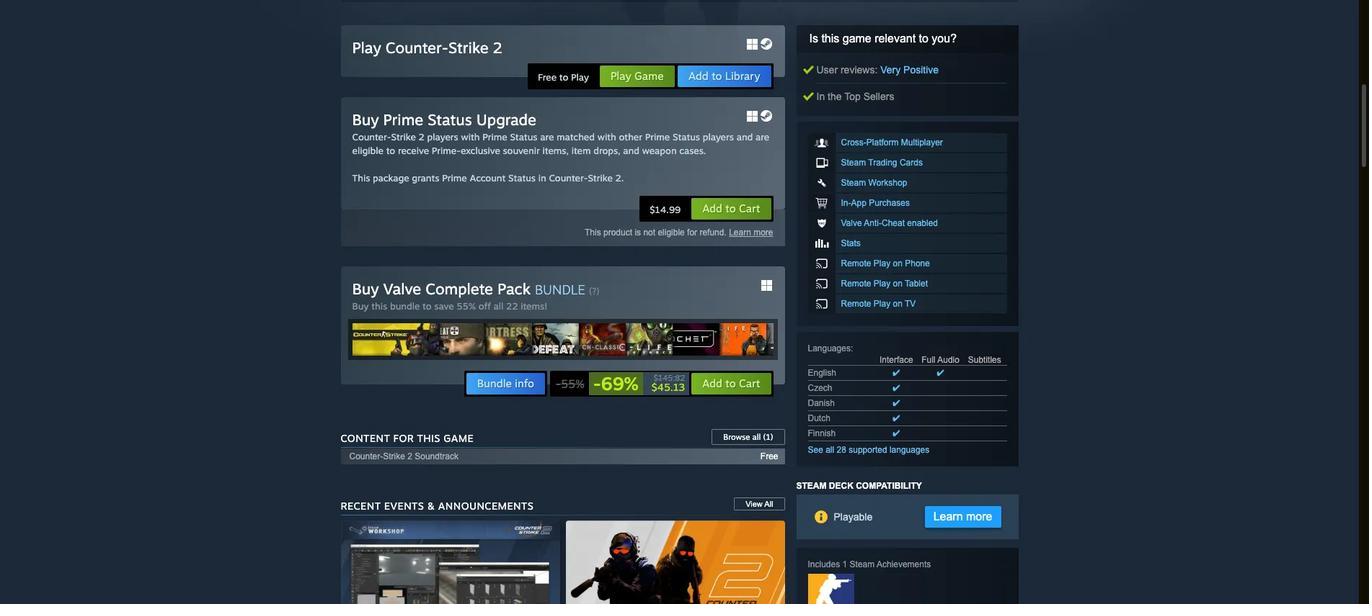 Task type: vqa. For each thing, say whether or not it's contained in the screenshot.
weapon
yes



Task type: locate. For each thing, give the bounding box(es) containing it.
steam for steam workshop
[[841, 178, 866, 188]]

2 vertical spatial add
[[702, 377, 723, 391]]

1 buy from the top
[[352, 110, 379, 129]]

and down library
[[737, 131, 753, 143]]

1 vertical spatial add to cart link
[[691, 373, 772, 396]]

on inside remote play on tablet link
[[893, 279, 903, 289]]

3 remote from the top
[[841, 299, 871, 309]]

-
[[593, 373, 601, 395], [556, 377, 561, 392]]

eligible up package
[[352, 145, 384, 156]]

valve up stats
[[841, 218, 862, 229]]

add right $145.82
[[702, 377, 723, 391]]

valve anti-cheat enabled link
[[808, 214, 1007, 233]]

1 horizontal spatial -
[[593, 373, 601, 395]]

all for browse all (1)
[[752, 433, 761, 443]]

add to cart link up refund.
[[691, 198, 772, 221]]

0 vertical spatial 2
[[493, 38, 503, 57]]

&
[[427, 500, 435, 513]]

free up matched
[[538, 71, 557, 83]]

2 are from the left
[[756, 131, 770, 143]]

1 add to cart from the top
[[702, 202, 760, 216]]

0 horizontal spatial all
[[494, 301, 503, 312]]

2 vertical spatial on
[[893, 299, 903, 309]]

add to cart link
[[691, 198, 772, 221], [691, 373, 772, 396]]

includes
[[808, 560, 840, 570]]

play counter-strike 2
[[352, 38, 503, 57]]

players
[[427, 131, 458, 143], [703, 131, 734, 143]]

pack
[[498, 280, 531, 299]]

cart
[[739, 202, 760, 216], [739, 377, 760, 391]]

0 vertical spatial 55%
[[457, 301, 476, 312]]

enabled
[[907, 218, 938, 229]]

0 vertical spatial this
[[822, 32, 840, 45]]

1 vertical spatial all
[[752, 433, 761, 443]]

buy for buy this bundle to save 55% off all 22 items!
[[352, 301, 369, 312]]

1 horizontal spatial players
[[703, 131, 734, 143]]

1 with from the left
[[461, 131, 480, 143]]

1 horizontal spatial free
[[761, 452, 778, 462]]

package
[[373, 172, 409, 184]]

eligible left the for
[[658, 228, 685, 238]]

2 inside counter-strike 2 players with prime status are matched with other prime status players and are eligible to receive prime-exclusive souvenir items, item drops, and weapon cases.
[[419, 131, 425, 143]]

0 vertical spatial and
[[737, 131, 753, 143]]

browse
[[723, 433, 750, 443]]

0 vertical spatial eligible
[[352, 145, 384, 156]]

0 horizontal spatial -
[[556, 377, 561, 392]]

anti-
[[864, 218, 882, 229]]

remote down remote play on tablet
[[841, 299, 871, 309]]

1 cart from the top
[[739, 202, 760, 216]]

view
[[746, 500, 763, 509]]

0 vertical spatial valve
[[841, 218, 862, 229]]

on
[[893, 259, 903, 269], [893, 279, 903, 289], [893, 299, 903, 309]]

add to cart link up the 'browse'
[[691, 373, 772, 396]]

free for free to play
[[538, 71, 557, 83]]

0 vertical spatial add to cart
[[702, 202, 760, 216]]

1 horizontal spatial learn
[[934, 511, 963, 523]]

1 vertical spatial add
[[702, 202, 723, 216]]

remote up remote play on tv at the right of page
[[841, 279, 871, 289]]

languages :
[[808, 344, 853, 354]]

are down library
[[756, 131, 770, 143]]

1 vertical spatial this
[[371, 301, 387, 312]]

info
[[515, 377, 534, 391]]

2 add to cart link from the top
[[691, 373, 772, 396]]

prime
[[383, 110, 423, 129], [483, 131, 507, 143], [645, 131, 670, 143], [442, 172, 467, 184]]

1 vertical spatial free
[[761, 452, 778, 462]]

0 vertical spatial on
[[893, 259, 903, 269]]

1 add to cart link from the top
[[691, 198, 772, 221]]

0 horizontal spatial 2
[[408, 452, 412, 462]]

bundle
[[477, 377, 512, 391]]

add for second 'add to cart' "link" from the top of the page
[[702, 377, 723, 391]]

0 horizontal spatial more
[[754, 228, 773, 238]]

2 vertical spatial this
[[417, 433, 440, 445]]

add to cart up the 'browse'
[[702, 377, 760, 391]]

1 vertical spatial add to cart
[[702, 377, 760, 391]]

and down other
[[623, 145, 640, 156]]

all
[[494, 301, 503, 312], [752, 433, 761, 443], [826, 446, 834, 456]]

1 vertical spatial eligible
[[658, 228, 685, 238]]

3 on from the top
[[893, 299, 903, 309]]

55% left -69%
[[561, 377, 585, 392]]

on left tv
[[893, 299, 903, 309]]

1 horizontal spatial 2
[[419, 131, 425, 143]]

on left tablet
[[893, 279, 903, 289]]

items!
[[521, 301, 547, 312]]

all left "(1)" on the bottom right of page
[[752, 433, 761, 443]]

this for this package grants prime account status in counter-strike 2.
[[352, 172, 370, 184]]

a new beginning image
[[808, 575, 854, 605]]

audio
[[938, 355, 960, 366]]

cart for second 'add to cart' "link" from the top of the page
[[739, 377, 760, 391]]

- for 55%
[[556, 377, 561, 392]]

english
[[808, 368, 836, 379]]

3 buy from the top
[[352, 301, 369, 312]]

2 for soundtrack
[[408, 452, 412, 462]]

with up drops,
[[598, 131, 616, 143]]

add up refund.
[[702, 202, 723, 216]]

sellers
[[864, 91, 894, 102]]

with up 'exclusive'
[[461, 131, 480, 143]]

1 are from the left
[[540, 131, 554, 143]]

buy prime status upgrade
[[352, 110, 536, 129]]

steam
[[841, 158, 866, 168], [841, 178, 866, 188], [796, 482, 827, 492], [850, 560, 875, 570]]

$45.13
[[652, 381, 685, 394]]

save
[[434, 301, 454, 312]]

0 horizontal spatial this
[[352, 172, 370, 184]]

compatibility
[[856, 482, 922, 492]]

2 vertical spatial remote
[[841, 299, 871, 309]]

1 vertical spatial on
[[893, 279, 903, 289]]

1 vertical spatial 55%
[[561, 377, 585, 392]]

prime up 'exclusive'
[[483, 131, 507, 143]]

this up 'soundtrack'
[[417, 433, 440, 445]]

2 vertical spatial all
[[826, 446, 834, 456]]

library
[[725, 69, 760, 83]]

game up 'soundtrack'
[[444, 433, 474, 445]]

steam right 1
[[850, 560, 875, 570]]

0 horizontal spatial eligible
[[352, 145, 384, 156]]

1 vertical spatial valve
[[383, 280, 421, 299]]

- right '-55%'
[[593, 373, 601, 395]]

1 horizontal spatial more
[[966, 511, 993, 523]]

2 for players
[[419, 131, 425, 143]]

0 horizontal spatial this
[[371, 301, 387, 312]]

valve
[[841, 218, 862, 229], [383, 280, 421, 299]]

status up the cases.
[[673, 131, 700, 143]]

0 vertical spatial free
[[538, 71, 557, 83]]

steam up app
[[841, 178, 866, 188]]

players up prime-
[[427, 131, 458, 143]]

cards
[[900, 158, 923, 168]]

is
[[809, 32, 818, 45]]

strike
[[449, 38, 489, 57], [391, 131, 416, 143], [588, 172, 613, 184], [383, 452, 405, 462]]

user reviews: very positive
[[817, 64, 939, 76]]

1 horizontal spatial valve
[[841, 218, 862, 229]]

1 vertical spatial learn
[[934, 511, 963, 523]]

1 horizontal spatial with
[[598, 131, 616, 143]]

this left bundle
[[371, 301, 387, 312]]

1 vertical spatial more
[[966, 511, 993, 523]]

0 vertical spatial all
[[494, 301, 503, 312]]

0 vertical spatial game
[[635, 69, 664, 83]]

0 horizontal spatial players
[[427, 131, 458, 143]]

account
[[470, 172, 506, 184]]

1 vertical spatial cart
[[739, 377, 760, 391]]

this
[[352, 172, 370, 184], [585, 228, 601, 238], [417, 433, 440, 445]]

cheat
[[882, 218, 905, 229]]

1 horizontal spatial this
[[822, 32, 840, 45]]

in
[[817, 91, 825, 102]]

counter- inside counter-strike 2 players with prime status are matched with other prime status players and are eligible to receive prime-exclusive souvenir items, item drops, and weapon cases.
[[352, 131, 391, 143]]

$145.82 $45.13
[[652, 374, 685, 394]]

all left 22
[[494, 301, 503, 312]]

1 vertical spatial buy
[[352, 280, 379, 299]]

1 horizontal spatial learn more link
[[925, 507, 1001, 529]]

prime down prime-
[[442, 172, 467, 184]]

2 cart from the top
[[739, 377, 760, 391]]

2 remote from the top
[[841, 279, 871, 289]]

steam workshop link
[[808, 174, 1007, 193]]

(1)
[[763, 433, 773, 443]]

0 horizontal spatial are
[[540, 131, 554, 143]]

remote for remote play on tablet
[[841, 279, 871, 289]]

on inside remote play on phone link
[[893, 259, 903, 269]]

this for bundle
[[371, 301, 387, 312]]

✔
[[893, 368, 900, 379], [937, 368, 944, 379], [893, 384, 900, 394], [893, 399, 900, 409], [893, 414, 900, 424], [893, 429, 900, 439]]

includes 1 steam achievements
[[808, 560, 931, 570]]

0 vertical spatial add to cart link
[[691, 198, 772, 221]]

2 add to cart from the top
[[702, 377, 760, 391]]

2 on from the top
[[893, 279, 903, 289]]

free
[[538, 71, 557, 83], [761, 452, 778, 462]]

1 vertical spatial 2
[[419, 131, 425, 143]]

free down "(1)" on the bottom right of page
[[761, 452, 778, 462]]

learn
[[729, 228, 751, 238], [934, 511, 963, 523]]

to left receive
[[386, 145, 395, 156]]

1 horizontal spatial are
[[756, 131, 770, 143]]

more
[[754, 228, 773, 238], [966, 511, 993, 523]]

is
[[635, 228, 641, 238]]

on inside the remote play on tv link
[[893, 299, 903, 309]]

status up prime-
[[428, 110, 472, 129]]

to inside counter-strike 2 players with prime status are matched with other prime status players and are eligible to receive prime-exclusive souvenir items, item drops, and weapon cases.
[[386, 145, 395, 156]]

strike inside counter-strike 2 players with prime status are matched with other prime status players and are eligible to receive prime-exclusive souvenir items, item drops, and weapon cases.
[[391, 131, 416, 143]]

app
[[851, 198, 867, 208]]

1 vertical spatial game
[[444, 433, 474, 445]]

steam left deck
[[796, 482, 827, 492]]

0 horizontal spatial and
[[623, 145, 640, 156]]

valve anti-cheat enabled
[[841, 218, 938, 229]]

-55%
[[556, 377, 585, 392]]

0 horizontal spatial learn more link
[[729, 228, 773, 238]]

players up the cases.
[[703, 131, 734, 143]]

0 horizontal spatial free
[[538, 71, 557, 83]]

valve up bundle
[[383, 280, 421, 299]]

content
[[341, 433, 390, 445]]

steam deck compatibility
[[796, 482, 922, 492]]

1 horizontal spatial all
[[752, 433, 761, 443]]

are up items,
[[540, 131, 554, 143]]

✔ for english
[[893, 368, 900, 379]]

1 on from the top
[[893, 259, 903, 269]]

2 horizontal spatial 2
[[493, 38, 503, 57]]

to left save
[[423, 301, 432, 312]]

this left product
[[585, 228, 601, 238]]

1 horizontal spatial 55%
[[561, 377, 585, 392]]

content for this game
[[341, 433, 474, 445]]

dutch
[[808, 414, 831, 424]]

eligible inside counter-strike 2 players with prime status are matched with other prime status players and are eligible to receive prime-exclusive souvenir items, item drops, and weapon cases.
[[352, 145, 384, 156]]

game up other
[[635, 69, 664, 83]]

1 vertical spatial and
[[623, 145, 640, 156]]

remote play on phone
[[841, 259, 930, 269]]

on left "phone"
[[893, 259, 903, 269]]

buy for buy prime status upgrade
[[352, 110, 379, 129]]

remote down stats
[[841, 259, 871, 269]]

stats
[[841, 239, 861, 249]]

this product is not eligible for refund. learn more
[[585, 228, 773, 238]]

events
[[384, 500, 424, 513]]

upgrade
[[476, 110, 536, 129]]

✔ for danish
[[893, 399, 900, 409]]

add left library
[[689, 69, 709, 83]]

1 vertical spatial remote
[[841, 279, 871, 289]]

0 vertical spatial cart
[[739, 202, 760, 216]]

0 vertical spatial buy
[[352, 110, 379, 129]]

prime up receive
[[383, 110, 423, 129]]

0 horizontal spatial with
[[461, 131, 480, 143]]

0 vertical spatial add
[[689, 69, 709, 83]]

2 vertical spatial 2
[[408, 452, 412, 462]]

0 horizontal spatial learn
[[729, 228, 751, 238]]

full
[[922, 355, 936, 366]]

1 horizontal spatial game
[[635, 69, 664, 83]]

this right is
[[822, 32, 840, 45]]

$145.82
[[654, 374, 685, 384]]

game
[[635, 69, 664, 83], [444, 433, 474, 445]]

all left 28
[[826, 446, 834, 456]]

55% left 'off'
[[457, 301, 476, 312]]

2 horizontal spatial this
[[585, 228, 601, 238]]

receive
[[398, 145, 429, 156]]

view all
[[746, 500, 773, 509]]

- right info
[[556, 377, 561, 392]]

relevant
[[875, 32, 916, 45]]

counter-strike 2 players with prime status are matched with other prime status players and are eligible to receive prime-exclusive souvenir items, item drops, and weapon cases.
[[352, 131, 770, 156]]

2 vertical spatial buy
[[352, 301, 369, 312]]

0 vertical spatial remote
[[841, 259, 871, 269]]

55%
[[457, 301, 476, 312], [561, 377, 585, 392]]

to up refund.
[[726, 202, 736, 216]]

69%
[[601, 373, 639, 395]]

steam down cross-
[[841, 158, 866, 168]]

and
[[737, 131, 753, 143], [623, 145, 640, 156]]

status left in
[[508, 172, 536, 184]]

cart for second 'add to cart' "link" from the bottom of the page
[[739, 202, 760, 216]]

items,
[[543, 145, 569, 156]]

1 vertical spatial this
[[585, 228, 601, 238]]

this left package
[[352, 172, 370, 184]]

2 horizontal spatial all
[[826, 446, 834, 456]]

recent
[[341, 500, 381, 513]]

add to cart up refund.
[[702, 202, 760, 216]]

0 vertical spatial this
[[352, 172, 370, 184]]

remote
[[841, 259, 871, 269], [841, 279, 871, 289], [841, 299, 871, 309]]

remote for remote play on tv
[[841, 299, 871, 309]]

1 remote from the top
[[841, 259, 871, 269]]

steam for steam deck compatibility
[[796, 482, 827, 492]]

remote play on tv
[[841, 299, 916, 309]]



Task type: describe. For each thing, give the bounding box(es) containing it.
bundle
[[390, 301, 420, 312]]

user
[[817, 64, 838, 76]]

free for free
[[761, 452, 778, 462]]

to left library
[[712, 69, 722, 83]]

add to cart for second 'add to cart' "link" from the top of the page
[[702, 377, 760, 391]]

danish
[[808, 399, 835, 409]]

0 horizontal spatial game
[[444, 433, 474, 445]]

full audio
[[922, 355, 960, 366]]

positive
[[904, 64, 939, 76]]

game
[[843, 32, 872, 45]]

remote play on phone link
[[808, 255, 1007, 273]]

languages
[[890, 446, 930, 456]]

in-
[[841, 198, 851, 208]]

product
[[604, 228, 632, 238]]

on for tv
[[893, 299, 903, 309]]

play inside play game "link"
[[611, 69, 631, 83]]

see
[[808, 446, 823, 456]]

czech
[[808, 384, 832, 394]]

in-app purchases link
[[808, 194, 1007, 213]]

remote play on tv link
[[808, 295, 1007, 314]]

multiplayer
[[901, 138, 943, 148]]

2 buy from the top
[[352, 280, 379, 299]]

cases.
[[679, 145, 706, 156]]

- for 69%
[[593, 373, 601, 395]]

1
[[843, 560, 847, 570]]

add to library
[[689, 69, 760, 83]]

prime up the weapon
[[645, 131, 670, 143]]

2 with from the left
[[598, 131, 616, 143]]

1 players from the left
[[427, 131, 458, 143]]

soundtrack
[[415, 452, 459, 462]]

to up matched
[[559, 71, 568, 83]]

free to play
[[538, 71, 589, 83]]

exclusive
[[461, 145, 500, 156]]

add to cart for second 'add to cart' "link" from the bottom of the page
[[702, 202, 760, 216]]

bundle
[[535, 282, 585, 298]]

announcements
[[438, 500, 534, 513]]

22
[[506, 301, 518, 312]]

0 vertical spatial learn more link
[[729, 228, 773, 238]]

this for this product is not eligible for refund. learn more
[[585, 228, 601, 238]]

subtitles
[[968, 355, 1001, 366]]

remote play on tablet
[[841, 279, 928, 289]]

all
[[765, 500, 773, 509]]

play inside the remote play on tv link
[[874, 299, 891, 309]]

✔ for finnish
[[893, 429, 900, 439]]

:
[[851, 344, 853, 354]]

grants
[[412, 172, 440, 184]]

to left you?
[[919, 32, 929, 45]]

to up the 'browse'
[[726, 377, 736, 391]]

remote for remote play on phone
[[841, 259, 871, 269]]

the
[[828, 91, 842, 102]]

this for game
[[822, 32, 840, 45]]

status up souvenir
[[510, 131, 538, 143]]

2.
[[615, 172, 624, 184]]

you?
[[932, 32, 957, 45]]

play inside remote play on tablet link
[[874, 279, 891, 289]]

in the top sellers
[[817, 91, 894, 102]]

platform
[[867, 138, 899, 148]]

add for second 'add to cart' "link" from the bottom of the page
[[702, 202, 723, 216]]

(?)
[[589, 286, 600, 297]]

item
[[572, 145, 591, 156]]

trading
[[868, 158, 897, 168]]

on for tablet
[[893, 279, 903, 289]]

workshop
[[869, 178, 907, 188]]

play game
[[611, 69, 664, 83]]

1 horizontal spatial this
[[417, 433, 440, 445]]

game inside play game "link"
[[635, 69, 664, 83]]

tablet
[[905, 279, 928, 289]]

bundle info
[[477, 377, 534, 391]]

0 vertical spatial learn
[[729, 228, 751, 238]]

play inside remote play on phone link
[[874, 259, 891, 269]]

all for see all 28 supported languages
[[826, 446, 834, 456]]

play game link
[[599, 65, 676, 88]]

browse all (1)
[[723, 433, 773, 443]]

refund.
[[700, 228, 727, 238]]

achievements
[[877, 560, 931, 570]]

buy valve complete pack bundle (?)
[[352, 280, 600, 299]]

see all 28 supported languages
[[808, 446, 930, 456]]

matched
[[557, 131, 595, 143]]

bundle info link
[[466, 373, 546, 396]]

1 horizontal spatial eligible
[[658, 228, 685, 238]]

0 horizontal spatial valve
[[383, 280, 421, 299]]

cross-platform multiplayer
[[841, 138, 943, 148]]

prime-
[[432, 145, 461, 156]]

phone
[[905, 259, 930, 269]]

counter-strike 2 soundtrack
[[349, 452, 459, 462]]

steam trading cards
[[841, 158, 923, 168]]

1 vertical spatial learn more link
[[925, 507, 1001, 529]]

not
[[643, 228, 655, 238]]

interface
[[880, 355, 913, 366]]

drops,
[[594, 145, 621, 156]]

1 horizontal spatial and
[[737, 131, 753, 143]]

2 players from the left
[[703, 131, 734, 143]]

for
[[687, 228, 697, 238]]

steam for steam trading cards
[[841, 158, 866, 168]]

deck
[[829, 482, 854, 492]]

remote play on tablet link
[[808, 275, 1007, 293]]

buy this bundle to save 55% off all 22 items!
[[352, 301, 547, 312]]

0 horizontal spatial 55%
[[457, 301, 476, 312]]

on for phone
[[893, 259, 903, 269]]

for
[[393, 433, 414, 445]]

top
[[844, 91, 861, 102]]

very
[[881, 64, 901, 76]]

✔ for dutch
[[893, 414, 900, 424]]

playable
[[834, 512, 873, 523]]

purchases
[[869, 198, 910, 208]]

steam workshop
[[841, 178, 907, 188]]

cross-platform multiplayer link
[[808, 133, 1007, 152]]

0 vertical spatial more
[[754, 228, 773, 238]]

steam trading cards link
[[808, 154, 1007, 172]]

✔ for czech
[[893, 384, 900, 394]]



